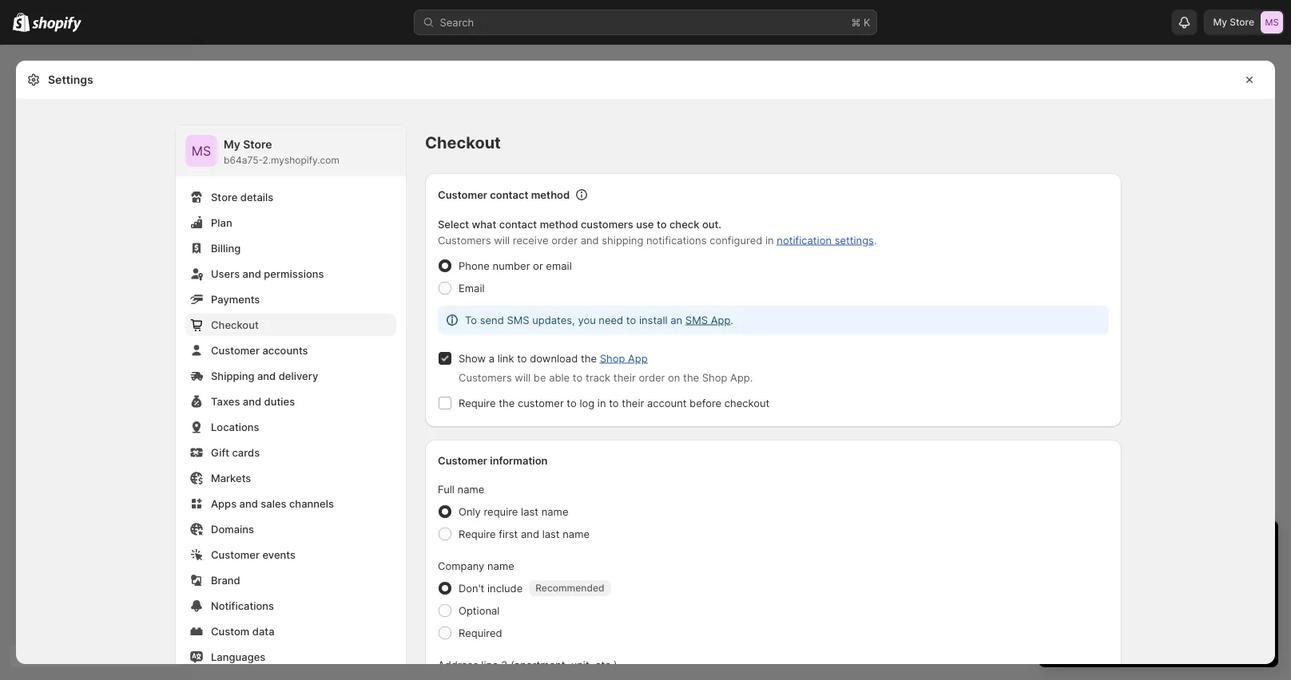 Task type: vqa. For each thing, say whether or not it's contained in the screenshot.
Charge for Charge VAT on digital goods
no



Task type: describe. For each thing, give the bounding box(es) containing it.
require for require the customer to log in to their account before checkout
[[459, 397, 496, 409]]

out.
[[702, 218, 721, 230]]

payments
[[211, 293, 260, 306]]

shipping
[[602, 234, 643, 246]]

only require last name
[[459, 506, 568, 518]]

and for duties
[[243, 395, 261, 408]]

trial inside dropdown button
[[1194, 535, 1223, 554]]

notifications
[[646, 234, 707, 246]]

⌘
[[851, 16, 861, 28]]

settings
[[835, 234, 874, 246]]

2 for from the left
[[1141, 606, 1155, 618]]

cards
[[232, 447, 260, 459]]

updates,
[[532, 314, 575, 326]]

notification
[[777, 234, 832, 246]]

details
[[240, 191, 273, 203]]

custom data link
[[185, 621, 396, 643]]

address line 2 (apartment, unit, etc.)
[[438, 659, 617, 671]]

shipping and delivery link
[[185, 365, 396, 387]]

phone number or email
[[459, 260, 572, 272]]

months.
[[1214, 606, 1254, 618]]

taxes and duties
[[211, 395, 295, 408]]

name up recommended
[[563, 528, 590, 540]]

. inside select what contact method customers use to check out. customers will receive order and shipping notifications configured in notification settings .
[[874, 234, 877, 246]]

name up require first and last name
[[541, 506, 568, 518]]

permissions
[[264, 268, 324, 280]]

full
[[438, 483, 454, 496]]

to
[[465, 314, 477, 326]]

3 inside select a plan to extend your shopify trial for just $1/month for your first 3 months.
[[1204, 606, 1211, 618]]

customer contact method
[[438, 189, 570, 201]]

name up include
[[487, 560, 514, 572]]

markets
[[211, 472, 251, 485]]

and down "only require last name" at the left of the page
[[521, 528, 539, 540]]

select a plan to extend your shopify trial for just $1/month for your first 3 months.
[[1055, 590, 1254, 618]]

0 vertical spatial the
[[581, 352, 597, 365]]

search
[[440, 16, 474, 28]]

configured
[[710, 234, 762, 246]]

don't include
[[459, 582, 523, 595]]

my store
[[1213, 16, 1254, 28]]

markets link
[[185, 467, 396, 490]]

my for my store b64a75-2.myshopify.com
[[224, 138, 240, 151]]

optional
[[459, 605, 500, 617]]

or
[[533, 260, 543, 272]]

custom
[[211, 626, 250, 638]]

1 vertical spatial in
[[597, 397, 606, 409]]

email
[[459, 282, 485, 294]]

line
[[481, 659, 498, 671]]

require the customer to log in to their account before checkout
[[459, 397, 770, 409]]

to right need
[[626, 314, 636, 326]]

need
[[599, 314, 623, 326]]

trial inside select a plan to extend your shopify trial for just $1/month for your first 3 months.
[[1235, 590, 1253, 602]]

and for sales
[[239, 498, 258, 510]]

an
[[670, 314, 682, 326]]

to send sms updates, you need to install an sms app .
[[465, 314, 733, 326]]

shipping
[[211, 370, 254, 382]]

to inside select a plan to extend your shopify trial for just $1/month for your first 3 months.
[[1121, 590, 1131, 602]]

a for select
[[1088, 590, 1094, 602]]

$1/month
[[1092, 606, 1138, 618]]

be
[[534, 371, 546, 384]]

2
[[501, 659, 507, 671]]

to right 'log' at bottom
[[609, 397, 619, 409]]

track
[[586, 371, 610, 384]]

select for just
[[1055, 590, 1085, 602]]

my for my store
[[1213, 16, 1227, 28]]

plan
[[211, 216, 232, 229]]

2 vertical spatial the
[[499, 397, 515, 409]]

domains link
[[185, 518, 396, 541]]

select what contact method customers use to check out. customers will receive order and shipping notifications configured in notification settings .
[[438, 218, 877, 246]]

1 sms from the left
[[507, 314, 529, 326]]

2.myshopify.com
[[262, 155, 339, 166]]

1 horizontal spatial order
[[639, 371, 665, 384]]

require
[[484, 506, 518, 518]]

1 vertical spatial the
[[683, 371, 699, 384]]

shipping and delivery
[[211, 370, 318, 382]]

billing link
[[185, 237, 396, 260]]

0 vertical spatial method
[[531, 189, 570, 201]]

extend
[[1133, 590, 1167, 602]]

to inside select what contact method customers use to check out. customers will receive order and shipping notifications configured in notification settings .
[[657, 218, 667, 230]]

recommended
[[535, 583, 604, 594]]

to right link on the left of page
[[517, 352, 527, 365]]

1 horizontal spatial shop
[[702, 371, 727, 384]]

users
[[211, 268, 240, 280]]

first inside "settings" dialog
[[499, 528, 518, 540]]

sales
[[261, 498, 286, 510]]

on inside "settings" dialog
[[668, 371, 680, 384]]

method inside select what contact method customers use to check out. customers will receive order and shipping notifications configured in notification settings .
[[540, 218, 578, 230]]

and inside select what contact method customers use to check out. customers will receive order and shipping notifications configured in notification settings .
[[581, 234, 599, 246]]

billing
[[211, 242, 241, 254]]

languages link
[[185, 646, 396, 669]]

only
[[459, 506, 481, 518]]

customers
[[581, 218, 633, 230]]

channels
[[289, 498, 334, 510]]

unit,
[[571, 659, 592, 671]]

locations
[[211, 421, 259, 433]]



Task type: locate. For each thing, give the bounding box(es) containing it.
and down customers
[[581, 234, 599, 246]]

gift cards link
[[185, 442, 396, 464]]

1 horizontal spatial the
[[581, 352, 597, 365]]

sms right an
[[685, 314, 708, 326]]

1 horizontal spatial for
[[1141, 606, 1155, 618]]

2 vertical spatial in
[[1139, 535, 1152, 554]]

3
[[1055, 535, 1065, 554], [1204, 606, 1211, 618]]

for left "just"
[[1055, 606, 1068, 618]]

log
[[580, 397, 595, 409]]

1 horizontal spatial app
[[711, 314, 730, 326]]

settings
[[48, 73, 93, 87]]

2 horizontal spatial store
[[1230, 16, 1254, 28]]

contact
[[490, 189, 528, 201], [499, 218, 537, 230]]

last down "only require last name" at the left of the page
[[542, 528, 560, 540]]

0 vertical spatial select
[[438, 218, 469, 230]]

1 horizontal spatial my
[[1213, 16, 1227, 28]]

1 vertical spatial their
[[622, 397, 644, 409]]

shopify image
[[13, 12, 30, 32], [32, 16, 82, 32]]

trial up shopify
[[1194, 535, 1223, 554]]

download
[[530, 352, 578, 365]]

a inside select a plan to extend your shopify trial for just $1/month for your first 3 months.
[[1088, 590, 1094, 602]]

1 horizontal spatial in
[[765, 234, 774, 246]]

0 vertical spatial trial
[[1194, 535, 1223, 554]]

in
[[765, 234, 774, 246], [597, 397, 606, 409], [1139, 535, 1152, 554]]

(apartment,
[[510, 659, 568, 671]]

settings dialog
[[16, 61, 1275, 681]]

select for customers
[[438, 218, 469, 230]]

0 horizontal spatial my
[[224, 138, 240, 151]]

gift
[[211, 447, 229, 459]]

install
[[639, 314, 668, 326]]

1 horizontal spatial select
[[1055, 590, 1085, 602]]

trial right your
[[1080, 564, 1098, 576]]

require first and last name
[[459, 528, 590, 540]]

name
[[457, 483, 484, 496], [541, 506, 568, 518], [563, 528, 590, 540], [487, 560, 514, 572]]

your
[[1156, 535, 1190, 554], [1170, 590, 1192, 602], [1158, 606, 1179, 618]]

0 horizontal spatial first
[[499, 528, 518, 540]]

store details link
[[185, 186, 396, 209]]

0 vertical spatial store
[[1230, 16, 1254, 28]]

2 require from the top
[[459, 528, 496, 540]]

1 horizontal spatial will
[[515, 371, 531, 384]]

customers
[[438, 234, 491, 246], [459, 371, 512, 384]]

2 vertical spatial trial
[[1235, 590, 1253, 602]]

1 horizontal spatial last
[[542, 528, 560, 540]]

0 horizontal spatial in
[[597, 397, 606, 409]]

1 for from the left
[[1055, 606, 1068, 618]]

your trial ends on
[[1055, 564, 1143, 576]]

3 up your
[[1055, 535, 1065, 554]]

0 vertical spatial on
[[668, 371, 680, 384]]

don't
[[459, 582, 484, 595]]

2 vertical spatial store
[[211, 191, 238, 203]]

1 vertical spatial select
[[1055, 590, 1085, 602]]

locations link
[[185, 416, 396, 439]]

0 vertical spatial their
[[613, 371, 636, 384]]

checkout
[[724, 397, 770, 409]]

order up account
[[639, 371, 665, 384]]

order up email
[[551, 234, 578, 246]]

etc.)
[[595, 659, 617, 671]]

in right the configured
[[765, 234, 774, 246]]

customers will be able to track their order on the shop app.
[[459, 371, 753, 384]]

1 vertical spatial your
[[1170, 590, 1192, 602]]

gift cards
[[211, 447, 260, 459]]

store inside my store b64a75-2.myshopify.com
[[243, 138, 272, 151]]

customers down what
[[438, 234, 491, 246]]

number
[[493, 260, 530, 272]]

2 vertical spatial your
[[1158, 606, 1179, 618]]

2 sms from the left
[[685, 314, 708, 326]]

shop settings menu element
[[176, 125, 406, 681]]

customer up full name
[[438, 455, 487, 467]]

and for delivery
[[257, 370, 276, 382]]

contact inside select what contact method customers use to check out. customers will receive order and shipping notifications configured in notification settings .
[[499, 218, 537, 230]]

to right plan at the bottom of the page
[[1121, 590, 1131, 602]]

contact up what
[[490, 189, 528, 201]]

your inside dropdown button
[[1156, 535, 1190, 554]]

0 vertical spatial my
[[1213, 16, 1227, 28]]

1 vertical spatial on
[[1128, 564, 1140, 576]]

customer inside customer accounts link
[[211, 344, 260, 357]]

sms right send
[[507, 314, 529, 326]]

apps
[[211, 498, 237, 510]]

customer events
[[211, 549, 296, 561]]

will down what
[[494, 234, 510, 246]]

the left customer
[[499, 397, 515, 409]]

last up require first and last name
[[521, 506, 538, 518]]

0 horizontal spatial for
[[1055, 606, 1068, 618]]

1 vertical spatial my store image
[[185, 135, 217, 167]]

my store image inside "shop settings menu" element
[[185, 135, 217, 167]]

a inside "settings" dialog
[[489, 352, 495, 365]]

1 vertical spatial 3
[[1204, 606, 1211, 618]]

name up only on the bottom left of page
[[457, 483, 484, 496]]

1 vertical spatial checkout
[[211, 319, 259, 331]]

link
[[497, 352, 514, 365]]

1 horizontal spatial checkout
[[425, 133, 501, 153]]

customer up what
[[438, 189, 487, 201]]

in inside select what contact method customers use to check out. customers will receive order and shipping notifications configured in notification settings .
[[765, 234, 774, 246]]

status containing to send sms updates, you need to install an
[[438, 306, 1109, 335]]

1 vertical spatial method
[[540, 218, 578, 230]]

a for show
[[489, 352, 495, 365]]

the up track
[[581, 352, 597, 365]]

⌘ k
[[851, 16, 870, 28]]

first down "only require last name" at the left of the page
[[499, 528, 518, 540]]

store for my store
[[1230, 16, 1254, 28]]

customer up shipping
[[211, 344, 260, 357]]

0 vertical spatial in
[[765, 234, 774, 246]]

store inside store details link
[[211, 191, 238, 203]]

and right apps on the left of page
[[239, 498, 258, 510]]

and inside 'link'
[[257, 370, 276, 382]]

1 vertical spatial last
[[542, 528, 560, 540]]

0 horizontal spatial checkout
[[211, 319, 259, 331]]

status inside "settings" dialog
[[438, 306, 1109, 335]]

email
[[546, 260, 572, 272]]

your right extend
[[1170, 590, 1192, 602]]

0 horizontal spatial my store image
[[185, 135, 217, 167]]

1 vertical spatial a
[[1088, 590, 1094, 602]]

plan
[[1097, 590, 1118, 602]]

. right notification on the top right of the page
[[874, 234, 877, 246]]

dialog
[[1281, 61, 1291, 665]]

0 vertical spatial shop
[[600, 352, 625, 365]]

send
[[480, 314, 504, 326]]

my store image
[[1261, 11, 1283, 34], [185, 135, 217, 167]]

0 vertical spatial will
[[494, 234, 510, 246]]

2 horizontal spatial trial
[[1235, 590, 1253, 602]]

1 vertical spatial shop
[[702, 371, 727, 384]]

notification settings link
[[777, 234, 874, 246]]

select left what
[[438, 218, 469, 230]]

events
[[262, 549, 296, 561]]

able
[[549, 371, 570, 384]]

0 horizontal spatial on
[[668, 371, 680, 384]]

3 days left in your trial element
[[1039, 562, 1278, 668]]

0 vertical spatial contact
[[490, 189, 528, 201]]

customer for customer information
[[438, 455, 487, 467]]

0 horizontal spatial order
[[551, 234, 578, 246]]

1 vertical spatial first
[[1182, 606, 1201, 618]]

users and permissions
[[211, 268, 324, 280]]

0 horizontal spatial trial
[[1080, 564, 1098, 576]]

brand link
[[185, 570, 396, 592]]

show a link to download the shop app
[[459, 352, 648, 365]]

in right left
[[1139, 535, 1152, 554]]

customer accounts link
[[185, 340, 396, 362]]

0 vertical spatial my store image
[[1261, 11, 1283, 34]]

in inside dropdown button
[[1139, 535, 1152, 554]]

before
[[690, 397, 721, 409]]

0 horizontal spatial last
[[521, 506, 538, 518]]

checkout down payments
[[211, 319, 259, 331]]

1 horizontal spatial on
[[1128, 564, 1140, 576]]

the up 'before'
[[683, 371, 699, 384]]

taxes
[[211, 395, 240, 408]]

0 horizontal spatial sms
[[507, 314, 529, 326]]

1 vertical spatial trial
[[1080, 564, 1098, 576]]

users and permissions link
[[185, 263, 396, 285]]

checkout inside "shop settings menu" element
[[211, 319, 259, 331]]

1 horizontal spatial trial
[[1194, 535, 1223, 554]]

customer
[[518, 397, 564, 409]]

to right use at the top
[[657, 218, 667, 230]]

left
[[1110, 535, 1134, 554]]

custom data
[[211, 626, 274, 638]]

0 horizontal spatial select
[[438, 218, 469, 230]]

status
[[438, 306, 1109, 335]]

address
[[438, 659, 478, 671]]

0 vertical spatial a
[[489, 352, 495, 365]]

1 require from the top
[[459, 397, 496, 409]]

duties
[[264, 395, 295, 408]]

customer for customer contact method
[[438, 189, 487, 201]]

your down extend
[[1158, 606, 1179, 618]]

0 vertical spatial last
[[521, 506, 538, 518]]

3 days left in your trial
[[1055, 535, 1223, 554]]

. right an
[[730, 314, 733, 326]]

1 horizontal spatial first
[[1182, 606, 1201, 618]]

require for require first and last name
[[459, 528, 496, 540]]

on right ends
[[1128, 564, 1140, 576]]

order inside select what contact method customers use to check out. customers will receive order and shipping notifications configured in notification settings .
[[551, 234, 578, 246]]

1 vertical spatial store
[[243, 138, 272, 151]]

shop app link
[[600, 352, 648, 365]]

checkout up customer contact method
[[425, 133, 501, 153]]

your
[[1055, 564, 1077, 576]]

select inside select a plan to extend your shopify trial for just $1/month for your first 3 months.
[[1055, 590, 1085, 602]]

customers down show
[[459, 371, 512, 384]]

1 horizontal spatial .
[[874, 234, 877, 246]]

1 vertical spatial contact
[[499, 218, 537, 230]]

to right able
[[573, 371, 583, 384]]

app right an
[[711, 314, 730, 326]]

require down only on the bottom left of page
[[459, 528, 496, 540]]

show
[[459, 352, 486, 365]]

ends
[[1101, 564, 1125, 576]]

for
[[1055, 606, 1068, 618], [1141, 606, 1155, 618]]

plan link
[[185, 212, 396, 234]]

in right 'log' at bottom
[[597, 397, 606, 409]]

ms button
[[185, 135, 217, 167]]

0 vertical spatial first
[[499, 528, 518, 540]]

k
[[864, 16, 870, 28]]

0 horizontal spatial a
[[489, 352, 495, 365]]

customer down domains
[[211, 549, 260, 561]]

customer for customer accounts
[[211, 344, 260, 357]]

3 inside 3 days left in your trial dropdown button
[[1055, 535, 1065, 554]]

1 horizontal spatial shopify image
[[32, 16, 82, 32]]

0 vertical spatial checkout
[[425, 133, 501, 153]]

1 vertical spatial app
[[628, 352, 648, 365]]

method
[[531, 189, 570, 201], [540, 218, 578, 230]]

company name
[[438, 560, 514, 572]]

2 horizontal spatial the
[[683, 371, 699, 384]]

first inside select a plan to extend your shopify trial for just $1/month for your first 3 months.
[[1182, 606, 1201, 618]]

what
[[472, 218, 496, 230]]

select up "just"
[[1055, 590, 1085, 602]]

my store image right my store
[[1261, 11, 1283, 34]]

store for my store b64a75-2.myshopify.com
[[243, 138, 272, 151]]

0 horizontal spatial 3
[[1055, 535, 1065, 554]]

to
[[657, 218, 667, 230], [626, 314, 636, 326], [517, 352, 527, 365], [573, 371, 583, 384], [567, 397, 577, 409], [609, 397, 619, 409], [1121, 590, 1131, 602]]

1 horizontal spatial my store image
[[1261, 11, 1283, 34]]

customer for customer events
[[211, 549, 260, 561]]

will
[[494, 234, 510, 246], [515, 371, 531, 384]]

to left 'log' at bottom
[[567, 397, 577, 409]]

0 horizontal spatial store
[[211, 191, 238, 203]]

1 horizontal spatial 3
[[1204, 606, 1211, 618]]

0 horizontal spatial shopify image
[[13, 12, 30, 32]]

0 vertical spatial require
[[459, 397, 496, 409]]

and right taxes
[[243, 395, 261, 408]]

shop up customers will be able to track their order on the shop app.
[[600, 352, 625, 365]]

0 vertical spatial app
[[711, 314, 730, 326]]

0 horizontal spatial .
[[730, 314, 733, 326]]

app up customers will be able to track their order on the shop app.
[[628, 352, 648, 365]]

0 horizontal spatial the
[[499, 397, 515, 409]]

select inside select what contact method customers use to check out. customers will receive order and shipping notifications configured in notification settings .
[[438, 218, 469, 230]]

full name
[[438, 483, 484, 496]]

and right users
[[243, 268, 261, 280]]

data
[[252, 626, 274, 638]]

trial up months.
[[1235, 590, 1253, 602]]

require
[[459, 397, 496, 409], [459, 528, 496, 540]]

information
[[490, 455, 548, 467]]

first
[[499, 528, 518, 540], [1182, 606, 1201, 618]]

shop left app. at the bottom of page
[[702, 371, 727, 384]]

and down customer accounts
[[257, 370, 276, 382]]

0 vertical spatial order
[[551, 234, 578, 246]]

2 horizontal spatial in
[[1139, 535, 1152, 554]]

will left the be
[[515, 371, 531, 384]]

notifications
[[211, 600, 274, 612]]

check
[[669, 218, 699, 230]]

customers inside select what contact method customers use to check out. customers will receive order and shipping notifications configured in notification settings .
[[438, 234, 491, 246]]

my store b64a75-2.myshopify.com
[[224, 138, 339, 166]]

delivery
[[279, 370, 318, 382]]

apps and sales channels link
[[185, 493, 396, 515]]

0 vertical spatial .
[[874, 234, 877, 246]]

0 vertical spatial customers
[[438, 234, 491, 246]]

0 horizontal spatial app
[[628, 352, 648, 365]]

a left link on the left of page
[[489, 352, 495, 365]]

my inside my store b64a75-2.myshopify.com
[[224, 138, 240, 151]]

3 down shopify
[[1204, 606, 1211, 618]]

1 vertical spatial customers
[[459, 371, 512, 384]]

on inside 3 days left in your trial element
[[1128, 564, 1140, 576]]

3 days left in your trial button
[[1039, 521, 1278, 554]]

first down shopify
[[1182, 606, 1201, 618]]

require down show
[[459, 397, 496, 409]]

0 horizontal spatial will
[[494, 234, 510, 246]]

contact up receive
[[499, 218, 537, 230]]

app.
[[730, 371, 753, 384]]

my store image left b64a75-
[[185, 135, 217, 167]]

and for permissions
[[243, 268, 261, 280]]

required
[[459, 627, 502, 640]]

on up account
[[668, 371, 680, 384]]

order
[[551, 234, 578, 246], [639, 371, 665, 384]]

0 vertical spatial 3
[[1055, 535, 1065, 554]]

customer inside customer events link
[[211, 549, 260, 561]]

1 vertical spatial order
[[639, 371, 665, 384]]

apps and sales channels
[[211, 498, 334, 510]]

your right left
[[1156, 535, 1190, 554]]

their down shop app link
[[613, 371, 636, 384]]

1 vertical spatial my
[[224, 138, 240, 151]]

accounts
[[262, 344, 308, 357]]

for down extend
[[1141, 606, 1155, 618]]

1 vertical spatial require
[[459, 528, 496, 540]]

1 vertical spatial .
[[730, 314, 733, 326]]

0 vertical spatial your
[[1156, 535, 1190, 554]]

0 horizontal spatial shop
[[600, 352, 625, 365]]

a left plan at the bottom of the page
[[1088, 590, 1094, 602]]

1 horizontal spatial store
[[243, 138, 272, 151]]

payments link
[[185, 288, 396, 311]]

their left account
[[622, 397, 644, 409]]

1 horizontal spatial a
[[1088, 590, 1094, 602]]

1 vertical spatial will
[[515, 371, 531, 384]]

1 horizontal spatial sms
[[685, 314, 708, 326]]

will inside select what contact method customers use to check out. customers will receive order and shipping notifications configured in notification settings .
[[494, 234, 510, 246]]



